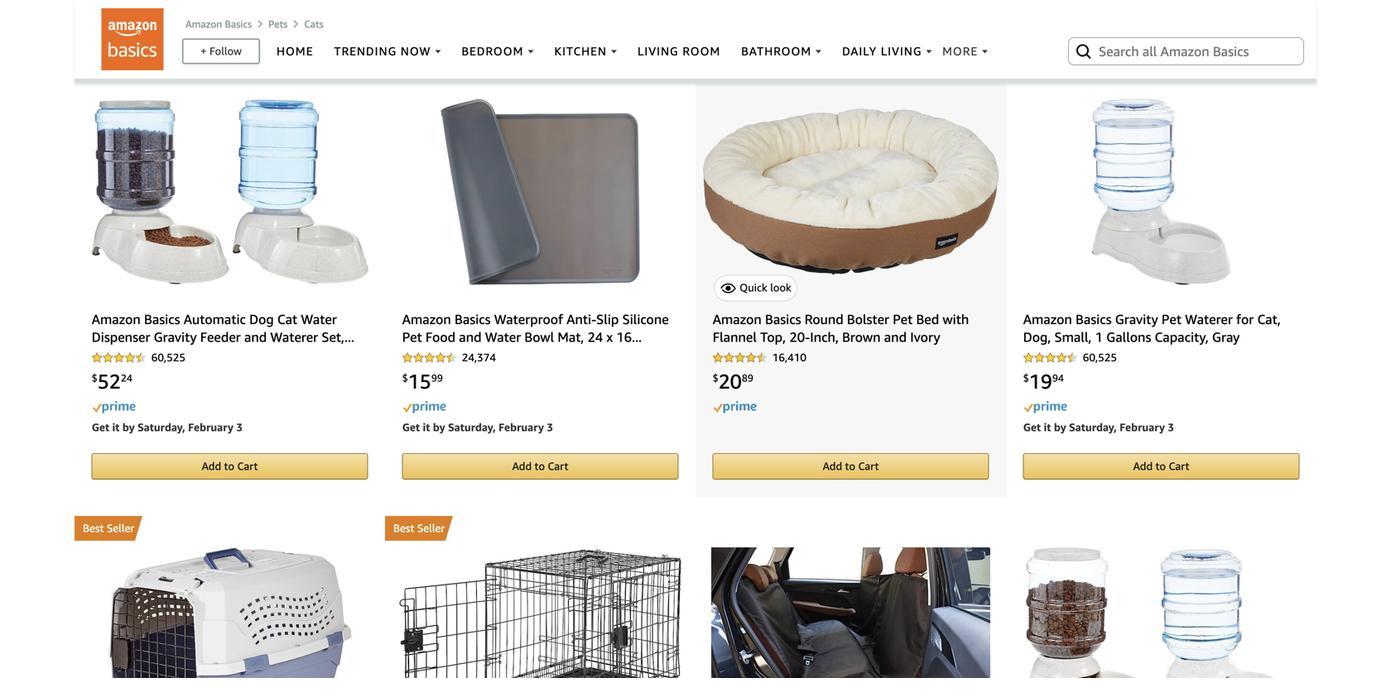 Task type: locate. For each thing, give the bounding box(es) containing it.
amazon basics waterproof anti-slip silicone pet food and water bowl mat, 24 x 16 inches, gray, solid image
[[441, 99, 640, 285]]

it down $ 15 99 at the left bottom of the page
[[423, 421, 430, 434]]

amazon basics - 2-door top-load hard-sided dogs, cats pet travel carrier, gray & blue, 22.8"l x 15.0"w x 13.0"h image
[[108, 548, 351, 679]]

16,410
[[772, 352, 807, 364]]

0 horizontal spatial february
[[188, 421, 234, 434]]

2 $ from the left
[[402, 373, 408, 384]]

0 horizontal spatial get
[[92, 421, 109, 434]]

amazon basics waterproof car back bench seat cover protector for pets - 56 x 47, black image
[[711, 548, 990, 679]]

0 horizontal spatial get it by saturday, february 3
[[92, 421, 243, 434]]

get down 52 at the bottom left
[[92, 421, 109, 434]]

24
[[121, 373, 132, 384]]

$ inside $ 52 24
[[92, 373, 97, 384]]

quick look button
[[714, 275, 797, 302]]

15
[[408, 370, 431, 394]]

2 60,525 from the left
[[1083, 352, 1117, 364]]

2 horizontal spatial 3
[[1168, 421, 1174, 434]]

3 get from the left
[[1023, 421, 1041, 434]]

1 horizontal spatial 60,525
[[1083, 352, 1117, 364]]

by for 15
[[433, 421, 445, 434]]

2 horizontal spatial saturday,
[[1069, 421, 1117, 434]]

get it by saturday, february 3 for 52
[[92, 421, 243, 434]]

$ for 20
[[713, 373, 719, 384]]

best seller link for amazon basics - 2-door top-load hard-sided dogs, cats pet travel carrier, gray & blue, 22.8"l x 15.0"w x 13.0"h image
[[75, 517, 385, 541]]

1 horizontal spatial february
[[499, 421, 544, 434]]

amazon
[[185, 18, 222, 30]]

2 seller from the left
[[417, 522, 445, 535]]

1 horizontal spatial it
[[423, 421, 430, 434]]

best
[[83, 522, 104, 535], [393, 522, 414, 535]]

1 best seller link from the left
[[75, 517, 385, 541]]

best seller
[[83, 522, 134, 535], [393, 522, 445, 535]]

2 it from the left
[[423, 421, 430, 434]]

0 horizontal spatial saturday,
[[138, 421, 185, 434]]

february for 52
[[188, 421, 234, 434]]

pets link
[[268, 18, 288, 30]]

best seller for amazon basics - 2-door top-load hard-sided dogs, cats pet travel carrier, gray & blue, 22.8"l x 15.0"w x 13.0"h image
[[83, 522, 134, 535]]

2 by from the left
[[433, 421, 445, 434]]

saturday, for 15
[[448, 421, 496, 434]]

+ follow
[[200, 45, 242, 57]]

$ inside $ 19 94
[[1023, 373, 1029, 384]]

2 best from the left
[[393, 522, 414, 535]]

seller
[[107, 522, 134, 535], [417, 522, 445, 535]]

$ left "94"
[[1023, 373, 1029, 384]]

0 horizontal spatial it
[[112, 421, 120, 434]]

2 get it by saturday, february 3 from the left
[[402, 421, 553, 434]]

2 3 from the left
[[547, 421, 553, 434]]

2 best seller link from the left
[[385, 517, 696, 541]]

3 saturday, from the left
[[1069, 421, 1117, 434]]

1 by from the left
[[122, 421, 135, 434]]

get
[[92, 421, 109, 434], [402, 421, 420, 434], [1023, 421, 1041, 434]]

by down $ 19 94
[[1054, 421, 1066, 434]]

get it by saturday, february 3 for 19
[[1023, 421, 1174, 434]]

saturday,
[[138, 421, 185, 434], [448, 421, 496, 434], [1069, 421, 1117, 434]]

best seller for amazon basics - durable,foldable metal wire dog crate with tray, double door, divider, 24 x 18 x 20 inches, black image
[[393, 522, 445, 535]]

it
[[112, 421, 120, 434], [423, 421, 430, 434], [1044, 421, 1051, 434]]

60,525 for 19
[[1083, 352, 1117, 364]]

it down $ 52 24
[[112, 421, 120, 434]]

0 horizontal spatial by
[[122, 421, 135, 434]]

$ for 15
[[402, 373, 408, 384]]

1 60,525 from the left
[[151, 352, 185, 364]]

it for 52
[[112, 421, 120, 434]]

1 horizontal spatial saturday,
[[448, 421, 496, 434]]

$ inside $ 20 89
[[713, 373, 719, 384]]

3 february from the left
[[1120, 421, 1165, 434]]

1 horizontal spatial seller
[[417, 522, 445, 535]]

amazon basics - durable,foldable metal wire dog crate with tray, double door, divider, 24 x 18 x 20 inches, black image
[[399, 550, 682, 679]]

1 horizontal spatial get it by saturday, february 3
[[402, 421, 553, 434]]

3 it from the left
[[1044, 421, 1051, 434]]

1 horizontal spatial 3
[[547, 421, 553, 434]]

get it by saturday, february 3 down "94"
[[1023, 421, 1174, 434]]

follow
[[209, 45, 242, 57]]

$ left 24
[[92, 373, 97, 384]]

2 get from the left
[[402, 421, 420, 434]]

1 get from the left
[[92, 421, 109, 434]]

get it by saturday, february 3
[[92, 421, 243, 434], [402, 421, 553, 434], [1023, 421, 1174, 434]]

get down 19 at the bottom of page
[[1023, 421, 1041, 434]]

by
[[122, 421, 135, 434], [433, 421, 445, 434], [1054, 421, 1066, 434]]

$ 15 99
[[402, 370, 443, 394]]

3 get it by saturday, february 3 from the left
[[1023, 421, 1174, 434]]

0 horizontal spatial seller
[[107, 522, 134, 535]]

by for 19
[[1054, 421, 1066, 434]]

2 horizontal spatial it
[[1044, 421, 1051, 434]]

by down $ 52 24
[[122, 421, 135, 434]]

1 saturday, from the left
[[138, 421, 185, 434]]

1 best seller from the left
[[83, 522, 134, 535]]

amazon basics link
[[185, 18, 252, 30]]

2 best seller from the left
[[393, 522, 445, 535]]

2 horizontal spatial by
[[1054, 421, 1066, 434]]

february for 15
[[499, 421, 544, 434]]

get it by saturday, february 3 down 99
[[402, 421, 553, 434]]

by down $ 15 99 at the left bottom of the page
[[433, 421, 445, 434]]

it for 19
[[1044, 421, 1051, 434]]

3
[[236, 421, 243, 434], [547, 421, 553, 434], [1168, 421, 1174, 434]]

19
[[1029, 370, 1052, 394]]

1 $ from the left
[[92, 373, 97, 384]]

2 saturday, from the left
[[448, 421, 496, 434]]

get it by saturday, february 3 for 15
[[402, 421, 553, 434]]

2 horizontal spatial february
[[1120, 421, 1165, 434]]

search image
[[1074, 41, 1094, 61]]

$ left 89 at the right bottom
[[713, 373, 719, 384]]

2 horizontal spatial get
[[1023, 421, 1041, 434]]

best seller link for amazon basics - durable,foldable metal wire dog crate with tray, double door, divider, 24 x 18 x 20 inches, black image
[[385, 517, 696, 541]]

3 by from the left
[[1054, 421, 1066, 434]]

$ inside $ 15 99
[[402, 373, 408, 384]]

1 best from the left
[[83, 522, 104, 535]]

0 horizontal spatial best
[[83, 522, 104, 535]]

2 horizontal spatial get it by saturday, february 3
[[1023, 421, 1174, 434]]

1 horizontal spatial get
[[402, 421, 420, 434]]

seller for amazon basics - durable,foldable metal wire dog crate with tray, double door, divider, 24 x 18 x 20 inches, black image
[[417, 522, 445, 535]]

0 horizontal spatial best seller
[[83, 522, 134, 535]]

2 february from the left
[[499, 421, 544, 434]]

1 february from the left
[[188, 421, 234, 434]]

1 seller from the left
[[107, 522, 134, 535]]

+ follow button
[[183, 40, 259, 63]]

get it by saturday, february 3 down 24
[[92, 421, 243, 434]]

best seller link
[[75, 517, 385, 541], [385, 517, 696, 541]]

60,525
[[151, 352, 185, 364], [1083, 352, 1117, 364]]

3 $ from the left
[[713, 373, 719, 384]]

1 it from the left
[[112, 421, 120, 434]]

1 get it by saturday, february 3 from the left
[[92, 421, 243, 434]]

get down 15
[[402, 421, 420, 434]]

0 horizontal spatial 60,525
[[151, 352, 185, 364]]

1 3 from the left
[[236, 421, 243, 434]]

$ left 99
[[402, 373, 408, 384]]

1 horizontal spatial by
[[433, 421, 445, 434]]

1 horizontal spatial best
[[393, 522, 414, 535]]

seller for amazon basics - 2-door top-load hard-sided dogs, cats pet travel carrier, gray & blue, 22.8"l x 15.0"w x 13.0"h image
[[107, 522, 134, 535]]

amazon basics round bolster pet bed with flannel top, 20-inch, brown and ivory image
[[702, 108, 999, 275]]

saturday, for 52
[[138, 421, 185, 434]]

0 horizontal spatial 3
[[236, 421, 243, 434]]

4 $ from the left
[[1023, 373, 1029, 384]]

3 3 from the left
[[1168, 421, 1174, 434]]

20
[[719, 370, 742, 394]]

1 horizontal spatial best seller
[[393, 522, 445, 535]]

february
[[188, 421, 234, 434], [499, 421, 544, 434], [1120, 421, 1165, 434]]

$
[[92, 373, 97, 384], [402, 373, 408, 384], [713, 373, 719, 384], [1023, 373, 1029, 384]]

it down $ 19 94
[[1044, 421, 1051, 434]]



Task type: vqa. For each thing, say whether or not it's contained in the screenshot.
Get for 15
yes



Task type: describe. For each thing, give the bounding box(es) containing it.
3 for 19
[[1168, 421, 1174, 434]]

amazon basics automatic dog cat water dispenser gravity feeder and waterer set, large, 12-pound food capacity, 2.5-gallon, gray image
[[91, 99, 369, 285]]

52
[[97, 370, 121, 394]]

$ 52 24
[[92, 370, 132, 394]]

$ for 19
[[1023, 373, 1029, 384]]

it for 15
[[423, 421, 430, 434]]

89
[[742, 373, 753, 384]]

amazon basics
[[185, 18, 252, 30]]

Search all Amazon Basics search field
[[1099, 37, 1277, 65]]

best for best seller 'link' related to amazon basics - durable,foldable metal wire dog crate with tray, double door, divider, 24 x 18 x 20 inches, black image
[[393, 522, 414, 535]]

+
[[200, 45, 207, 57]]

amazon basics automatic dog cat water dispenser gravity feeder set, small, 6-pound food capacity, 1-gallon, gray image
[[1025, 548, 1298, 679]]

3 for 15
[[547, 421, 553, 434]]

basics
[[225, 18, 252, 30]]

cats
[[304, 18, 324, 30]]

best for best seller 'link' corresponding to amazon basics - 2-door top-load hard-sided dogs, cats pet travel carrier, gray & blue, 22.8"l x 15.0"w x 13.0"h image
[[83, 522, 104, 535]]

3 for 52
[[236, 421, 243, 434]]

94
[[1052, 373, 1064, 384]]

amazon basics gravity pet waterer for cat, dog, small, 1 gallons capacity, gray image
[[1092, 99, 1231, 285]]

quick
[[740, 281, 767, 294]]

look
[[770, 281, 791, 294]]

quick look
[[740, 281, 791, 294]]

$ 20 89
[[713, 370, 753, 394]]

amazon basics logo image
[[101, 8, 164, 70]]

99
[[431, 373, 443, 384]]

pets
[[268, 18, 288, 30]]

$ for 52
[[92, 373, 97, 384]]

cats link
[[304, 18, 324, 30]]

by for 52
[[122, 421, 135, 434]]

$ 19 94
[[1023, 370, 1064, 394]]

get for 52
[[92, 421, 109, 434]]

60,525 for 52
[[151, 352, 185, 364]]

get for 19
[[1023, 421, 1041, 434]]

24,374
[[462, 352, 496, 364]]

get for 15
[[402, 421, 420, 434]]

february for 19
[[1120, 421, 1165, 434]]

saturday, for 19
[[1069, 421, 1117, 434]]



